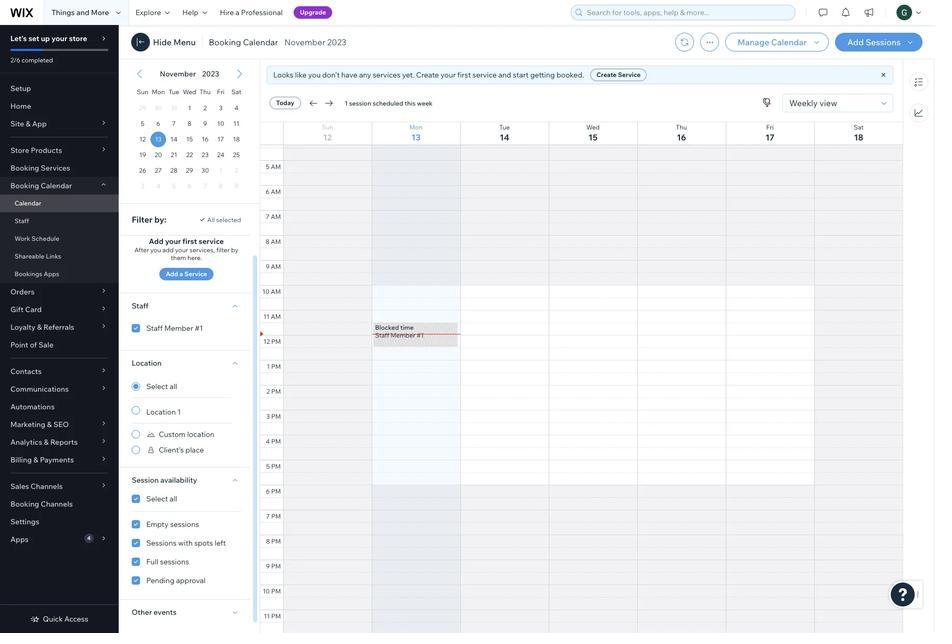 Task type: describe. For each thing, give the bounding box(es) containing it.
empty
[[146, 520, 168, 530]]

scheduled
[[373, 99, 403, 107]]

am for 7 am
[[271, 213, 281, 221]]

orders button
[[0, 283, 119, 301]]

time
[[400, 324, 414, 332]]

24
[[217, 151, 224, 159]]

0 vertical spatial you
[[308, 70, 321, 80]]

your right yet. at the left top of page
[[441, 70, 456, 80]]

pm for 4 pm
[[271, 438, 281, 446]]

1 horizontal spatial wed
[[586, 123, 600, 131]]

4 pm
[[266, 438, 281, 446]]

25
[[233, 151, 240, 159]]

service inside button
[[618, 71, 641, 79]]

bookings apps
[[15, 270, 59, 278]]

am for 6 am
[[271, 188, 281, 196]]

12 for 12 pm
[[263, 338, 270, 346]]

custom location
[[159, 430, 214, 439]]

create service
[[597, 71, 641, 79]]

add your first service after you add your services, filter by them here.
[[134, 237, 238, 262]]

calendar inside 'button'
[[771, 37, 807, 47]]

all inside option
[[170, 495, 177, 504]]

pending approval
[[146, 576, 206, 586]]

wed 15
[[586, 123, 600, 143]]

1 select all from the top
[[146, 382, 177, 392]]

referrals
[[43, 323, 74, 332]]

point of sale link
[[0, 336, 119, 354]]

all selected
[[207, 216, 241, 224]]

pm for 8 pm
[[271, 538, 281, 546]]

4 inside sidebar element
[[87, 535, 91, 542]]

& for analytics
[[44, 438, 49, 447]]

analytics & reports
[[10, 438, 78, 447]]

approval
[[176, 576, 206, 586]]

1 all from the top
[[170, 382, 177, 392]]

4 down 3 pm
[[266, 438, 270, 446]]

hire a professional
[[220, 8, 283, 17]]

pm for 10 pm
[[271, 588, 281, 596]]

Full sessions checkbox
[[132, 556, 241, 569]]

location button
[[132, 357, 162, 370]]

booking channels link
[[0, 496, 119, 513]]

sun for mon
[[137, 88, 148, 96]]

4 up 25
[[234, 104, 238, 112]]

first inside the add your first service after you add your services, filter by them here.
[[183, 237, 197, 246]]

1 horizontal spatial first
[[458, 70, 471, 80]]

sat 18
[[854, 123, 864, 143]]

hire
[[220, 8, 234, 17]]

15 inside row group
[[186, 135, 193, 143]]

1 session scheduled this week
[[345, 99, 433, 107]]

filter
[[132, 215, 153, 225]]

help button
[[176, 0, 214, 25]]

settings link
[[0, 513, 119, 531]]

spots
[[194, 539, 213, 548]]

selected
[[216, 216, 241, 224]]

5 am
[[266, 163, 281, 171]]

2 for 2
[[203, 104, 207, 112]]

0 vertical spatial tue
[[169, 88, 179, 96]]

getting
[[530, 70, 555, 80]]

manage calendar button
[[725, 33, 829, 52]]

1 vertical spatial tue
[[499, 123, 510, 131]]

card
[[25, 305, 42, 315]]

22
[[186, 151, 193, 159]]

Empty sessions checkbox
[[132, 519, 241, 531]]

0 horizontal spatial apps
[[10, 535, 29, 545]]

channels for booking channels
[[41, 500, 73, 509]]

blocked time staff member #1
[[375, 324, 424, 340]]

yet.
[[402, 70, 415, 80]]

26
[[139, 167, 146, 174]]

sessions for empty sessions
[[170, 520, 199, 530]]

1 horizontal spatial and
[[498, 70, 511, 80]]

add for a
[[166, 270, 178, 278]]

of
[[30, 341, 37, 350]]

7 for 7 pm
[[266, 513, 270, 521]]

settings
[[10, 518, 39, 527]]

3 for 3 pm
[[266, 413, 270, 421]]

row containing blocked time
[[260, 35, 903, 634]]

9 for 9 pm
[[266, 563, 270, 571]]

0 vertical spatial 2023
[[327, 37, 346, 47]]

fri for fri
[[217, 88, 225, 96]]

client's place
[[159, 446, 204, 455]]

manage calendar
[[738, 37, 807, 47]]

upgrade
[[300, 8, 326, 16]]

add
[[162, 246, 174, 254]]

blocked
[[375, 324, 399, 332]]

11 am
[[263, 313, 281, 321]]

hide menu button
[[131, 33, 196, 52]]

sales channels
[[10, 482, 63, 492]]

pm for 3 pm
[[271, 413, 281, 421]]

sessions inside checkbox
[[146, 539, 177, 548]]

& for loyalty
[[37, 323, 42, 332]]

pm for 6 pm
[[271, 488, 281, 496]]

grid containing november
[[125, 60, 254, 204]]

select inside option
[[146, 495, 168, 504]]

this
[[405, 99, 416, 107]]

12 inside sun 12
[[323, 132, 332, 143]]

looks like you don't have any services yet. create your first service and start getting booked.
[[273, 70, 584, 80]]

sales
[[10, 482, 29, 492]]

your up them
[[165, 237, 181, 246]]

gift
[[10, 305, 24, 315]]

row containing 19
[[135, 147, 244, 163]]

10 for 10 pm
[[263, 588, 270, 596]]

them
[[171, 254, 186, 262]]

other events button
[[132, 607, 177, 619]]

0 horizontal spatial and
[[76, 8, 89, 17]]

work
[[15, 235, 30, 243]]

6 for 6 am
[[266, 188, 269, 196]]

8 for 8 am
[[266, 238, 269, 246]]

7 for 7
[[172, 120, 176, 128]]

8 pm
[[266, 538, 281, 546]]

18 inside sat 18
[[854, 132, 864, 143]]

am for 8 am
[[271, 238, 281, 246]]

sessions for full sessions
[[160, 558, 189, 567]]

pm for 1 pm
[[271, 363, 281, 371]]

add a service
[[166, 270, 207, 278]]

Select all checkbox
[[132, 493, 241, 506]]

1 vertical spatial thu
[[676, 123, 687, 131]]

calendar inside dropdown button
[[41, 181, 72, 191]]

after
[[134, 246, 149, 254]]

monday, november 13, 2023 cell
[[150, 132, 166, 147]]

let's
[[10, 34, 27, 43]]

analytics & reports button
[[0, 434, 119, 451]]

marketing & seo
[[10, 420, 69, 430]]

staff inside blocked time staff member #1
[[375, 332, 389, 340]]

upgrade button
[[294, 6, 332, 19]]

Staff Member #1 checkbox
[[132, 322, 232, 335]]

alert inside grid
[[157, 69, 222, 79]]

10 for 10
[[217, 120, 224, 128]]

row containing 1
[[135, 100, 244, 116]]

row group containing 1
[[125, 100, 254, 204]]

0 vertical spatial service
[[473, 70, 497, 80]]

0 vertical spatial wed
[[183, 88, 196, 96]]

quick
[[43, 615, 63, 624]]

services
[[373, 70, 401, 80]]

sun 12
[[322, 123, 333, 143]]

fri 17
[[766, 123, 775, 143]]

communications
[[10, 385, 69, 394]]

with
[[178, 539, 193, 548]]

thu 16
[[676, 123, 687, 143]]

16 inside the thu 16
[[677, 132, 686, 143]]

am for 11 am
[[271, 313, 281, 321]]

create inside button
[[597, 71, 617, 79]]

am for 4 am
[[271, 138, 281, 146]]

availability
[[160, 476, 197, 485]]

location for location
[[132, 359, 162, 368]]

1 for 1 session scheduled this week
[[345, 99, 348, 107]]

add a service button
[[159, 268, 213, 281]]

member inside checkbox
[[164, 324, 193, 333]]

pending
[[146, 576, 174, 586]]

Sessions with spots left checkbox
[[132, 537, 241, 550]]

session availability button
[[132, 474, 197, 487]]

location
[[187, 430, 214, 439]]

0 vertical spatial mon
[[152, 88, 165, 96]]

channels for sales channels
[[31, 482, 63, 492]]

empty sessions
[[146, 520, 199, 530]]

grid containing 12
[[260, 35, 903, 634]]

select all inside option
[[146, 495, 177, 504]]

booking for the booking calendar dropdown button
[[10, 181, 39, 191]]

16 inside row group
[[202, 135, 209, 143]]

9 for 9 am
[[266, 263, 269, 271]]

help
[[182, 8, 198, 17]]

store
[[10, 146, 29, 155]]

staff up staff member #1
[[132, 301, 149, 311]]

other events
[[132, 608, 177, 618]]

0 vertical spatial apps
[[44, 270, 59, 278]]

2/6 completed
[[10, 56, 53, 64]]

completed
[[22, 56, 53, 64]]

5 for 5 pm
[[266, 463, 270, 471]]

november for november
[[160, 69, 196, 79]]

start
[[513, 70, 529, 80]]

calendar up work
[[15, 199, 41, 207]]

5 for 5
[[141, 120, 144, 128]]

fri for fri 17
[[766, 123, 774, 131]]

reports
[[50, 438, 78, 447]]

3 pm
[[266, 413, 281, 421]]

bookings apps link
[[0, 266, 119, 283]]

& for marketing
[[47, 420, 52, 430]]

am for 9 am
[[271, 263, 281, 271]]

things
[[52, 8, 75, 17]]

service inside the add your first service after you add your services, filter by them here.
[[199, 237, 224, 246]]

november for november 2023
[[284, 37, 325, 47]]

0 horizontal spatial create
[[416, 70, 439, 80]]

filter
[[216, 246, 230, 254]]

3 for 3
[[219, 104, 223, 112]]



Task type: locate. For each thing, give the bounding box(es) containing it.
0 horizontal spatial booking calendar
[[10, 181, 72, 191]]

& for site
[[26, 119, 31, 129]]

don't
[[322, 70, 340, 80]]

pm down 7 pm
[[271, 538, 281, 546]]

1 horizontal spatial #1
[[417, 332, 424, 340]]

like
[[295, 70, 307, 80]]

8 up 9 pm
[[266, 538, 270, 546]]

11 for 11 pm
[[264, 613, 270, 621]]

0 horizontal spatial 2023
[[202, 69, 219, 79]]

1 horizontal spatial sun
[[322, 123, 333, 131]]

select all up "location 1"
[[146, 382, 177, 392]]

4 up 5 am
[[265, 138, 269, 146]]

sessions inside button
[[866, 37, 901, 47]]

bookings
[[15, 270, 42, 278]]

apps down "links"
[[44, 270, 59, 278]]

1 vertical spatial 11
[[263, 313, 269, 321]]

channels down sales channels dropdown button
[[41, 500, 73, 509]]

apps down "settings"
[[10, 535, 29, 545]]

booking calendar
[[209, 37, 278, 47], [10, 181, 72, 191]]

location up custom
[[146, 408, 176, 417]]

place
[[186, 446, 204, 455]]

1 horizontal spatial a
[[236, 8, 240, 17]]

2
[[203, 104, 207, 112], [266, 388, 270, 396]]

0 vertical spatial 11
[[233, 120, 239, 128]]

fri inside fri 17
[[766, 123, 774, 131]]

calendar down services
[[41, 181, 72, 191]]

2 for 2 pm
[[266, 388, 270, 396]]

13 up 20 at the top left of page
[[155, 135, 162, 143]]

0 horizontal spatial wed
[[183, 88, 196, 96]]

a down them
[[180, 270, 183, 278]]

0 horizontal spatial 16
[[202, 135, 209, 143]]

2 up 3 pm
[[266, 388, 270, 396]]

11 for 11 am
[[263, 313, 269, 321]]

0 vertical spatial november
[[284, 37, 325, 47]]

site
[[10, 119, 24, 129]]

5 for 5 am
[[266, 163, 269, 171]]

0 horizontal spatial #1
[[195, 324, 203, 333]]

sat for sat 18
[[854, 123, 864, 131]]

0 horizontal spatial sun
[[137, 88, 148, 96]]

1 up custom
[[177, 408, 181, 417]]

menu
[[903, 66, 934, 129]]

pm up 6 pm
[[271, 463, 281, 471]]

shareable links link
[[0, 248, 119, 266]]

booking for the "booking services" link
[[10, 164, 39, 173]]

your inside sidebar element
[[52, 34, 67, 43]]

location down staff member #1
[[132, 359, 162, 368]]

13 down this on the top left
[[411, 132, 421, 143]]

pm down 8 pm in the left of the page
[[271, 563, 281, 571]]

None field
[[786, 94, 878, 112]]

1 vertical spatial first
[[183, 237, 197, 246]]

0 vertical spatial fri
[[217, 88, 225, 96]]

9 up "10 pm"
[[266, 563, 270, 571]]

9 up 10 am
[[266, 263, 269, 271]]

5 down 4 pm
[[266, 463, 270, 471]]

& right loyalty
[[37, 323, 42, 332]]

2 vertical spatial 11
[[264, 613, 270, 621]]

10 pm from the top
[[271, 563, 281, 571]]

3 inside row
[[219, 104, 223, 112]]

am for 5 am
[[271, 163, 281, 171]]

0 vertical spatial 2
[[203, 104, 207, 112]]

6 up 7 pm
[[266, 488, 270, 496]]

sat inside row
[[231, 88, 241, 96]]

0 vertical spatial channels
[[31, 482, 63, 492]]

17 inside row group
[[217, 135, 224, 143]]

0 vertical spatial 3
[[219, 104, 223, 112]]

staff inside staff "link"
[[15, 217, 29, 225]]

all down availability
[[170, 495, 177, 504]]

1 horizontal spatial 2023
[[327, 37, 346, 47]]

12 inside row group
[[139, 135, 146, 143]]

9
[[203, 120, 207, 128], [266, 263, 269, 271], [266, 563, 270, 571]]

2 horizontal spatial 12
[[323, 132, 332, 143]]

channels
[[31, 482, 63, 492], [41, 500, 73, 509]]

28
[[170, 167, 178, 174]]

pm up 2 pm
[[271, 363, 281, 371]]

& right billing
[[33, 456, 38, 465]]

12 pm
[[263, 338, 281, 346]]

am up 5 am
[[271, 138, 281, 146]]

11 for 11
[[233, 120, 239, 128]]

1 pm from the top
[[271, 338, 281, 346]]

1 vertical spatial sessions
[[146, 539, 177, 548]]

your right add
[[175, 246, 188, 254]]

sales channels button
[[0, 478, 119, 496]]

gift card button
[[0, 301, 119, 319]]

by:
[[154, 215, 167, 225]]

1 vertical spatial select
[[146, 495, 168, 504]]

12 pm from the top
[[271, 613, 281, 621]]

0 vertical spatial add
[[848, 37, 864, 47]]

site & app
[[10, 119, 47, 129]]

calendar down professional
[[243, 37, 278, 47]]

pm down 9 pm
[[271, 588, 281, 596]]

20
[[155, 151, 162, 159]]

1 horizontal spatial 3
[[266, 413, 270, 421]]

27
[[155, 167, 162, 174]]

am up 12 pm at left
[[271, 313, 281, 321]]

row containing 5
[[135, 116, 244, 132]]

11 pm
[[264, 613, 281, 621]]

location 1
[[146, 408, 181, 417]]

1 vertical spatial 2023
[[202, 69, 219, 79]]

booking up "settings"
[[10, 500, 39, 509]]

manage
[[738, 37, 769, 47]]

create service button
[[590, 69, 647, 81]]

1 horizontal spatial apps
[[44, 270, 59, 278]]

staff
[[15, 217, 29, 225], [132, 301, 149, 311], [146, 324, 163, 333], [375, 332, 389, 340]]

Pending approval checkbox
[[132, 575, 241, 587]]

pm for 11 pm
[[271, 613, 281, 621]]

2 down sun mon tue wed thu
[[203, 104, 207, 112]]

0 vertical spatial 10
[[217, 120, 224, 128]]

you right like
[[308, 70, 321, 80]]

1 horizontal spatial add
[[166, 270, 178, 278]]

2023 up sun mon tue wed thu
[[202, 69, 219, 79]]

row containing sun
[[135, 82, 244, 100]]

1 vertical spatial service
[[199, 237, 224, 246]]

6 am from the top
[[271, 263, 281, 271]]

1 vertical spatial fri
[[766, 123, 774, 131]]

7 am
[[266, 213, 281, 221]]

2 vertical spatial 8
[[266, 538, 270, 546]]

pm up 1 pm
[[271, 338, 281, 346]]

4 am from the top
[[271, 213, 281, 221]]

1 vertical spatial location
[[146, 408, 176, 417]]

sessions
[[170, 520, 199, 530], [160, 558, 189, 567]]

1 vertical spatial 3
[[266, 413, 270, 421]]

add for sessions
[[848, 37, 864, 47]]

service down the all
[[199, 237, 224, 246]]

and left "start"
[[498, 70, 511, 80]]

am up 6 am
[[271, 163, 281, 171]]

staff down staff button
[[146, 324, 163, 333]]

today
[[276, 99, 294, 107]]

add inside the add your first service after you add your services, filter by them here.
[[149, 237, 164, 246]]

1 horizontal spatial 16
[[677, 132, 686, 143]]

13 inside mon 13
[[411, 132, 421, 143]]

booking down "store"
[[10, 164, 39, 173]]

0 horizontal spatial add
[[149, 237, 164, 246]]

0 vertical spatial service
[[618, 71, 641, 79]]

0 horizontal spatial mon
[[152, 88, 165, 96]]

1 horizontal spatial you
[[308, 70, 321, 80]]

2023 inside grid
[[202, 69, 219, 79]]

0 horizontal spatial service
[[184, 270, 207, 278]]

0 horizontal spatial grid
[[125, 60, 254, 204]]

sat for sat
[[231, 88, 241, 96]]

1 horizontal spatial service
[[618, 71, 641, 79]]

11 down 10 am
[[263, 313, 269, 321]]

0 horizontal spatial tue
[[169, 88, 179, 96]]

18
[[854, 132, 864, 143], [233, 135, 240, 143]]

10 pm
[[263, 588, 281, 596]]

1 horizontal spatial 15
[[589, 132, 598, 143]]

3 up 24
[[219, 104, 223, 112]]

sessions
[[866, 37, 901, 47], [146, 539, 177, 548]]

0 horizontal spatial 2
[[203, 104, 207, 112]]

filter by:
[[132, 215, 167, 225]]

select all down session availability
[[146, 495, 177, 504]]

channels inside sales channels dropdown button
[[31, 482, 63, 492]]

& for billing
[[33, 456, 38, 465]]

3 pm from the top
[[271, 388, 281, 396]]

channels up booking channels
[[31, 482, 63, 492]]

& left 'reports'
[[44, 438, 49, 447]]

pm down 5 pm
[[271, 488, 281, 496]]

1 horizontal spatial grid
[[260, 35, 903, 634]]

shareable links
[[15, 253, 61, 260]]

0 vertical spatial sessions
[[170, 520, 199, 530]]

2 select from the top
[[146, 495, 168, 504]]

4 pm from the top
[[271, 413, 281, 421]]

booking down hire
[[209, 37, 241, 47]]

1 vertical spatial 2
[[266, 388, 270, 396]]

row
[[260, 35, 903, 634], [135, 82, 244, 100], [135, 100, 244, 116], [135, 116, 244, 132], [260, 122, 903, 145], [135, 132, 244, 147], [135, 147, 244, 163], [135, 163, 244, 179], [135, 179, 244, 194]]

select down session availability button
[[146, 495, 168, 504]]

mon down this on the top left
[[410, 123, 423, 131]]

pm for 12 pm
[[271, 338, 281, 346]]

row containing 26
[[135, 163, 244, 179]]

1 vertical spatial all
[[170, 495, 177, 504]]

member inside blocked time staff member #1
[[391, 332, 415, 340]]

mon 13
[[410, 123, 423, 143]]

1 vertical spatial sun
[[322, 123, 333, 131]]

9 for 9
[[203, 120, 207, 128]]

1 select from the top
[[146, 382, 168, 392]]

0 vertical spatial sat
[[231, 88, 241, 96]]

2 inside row group
[[203, 104, 207, 112]]

1 horizontal spatial 17
[[766, 132, 775, 143]]

work schedule
[[15, 235, 59, 243]]

0 vertical spatial booking calendar
[[209, 37, 278, 47]]

1 vertical spatial mon
[[410, 123, 423, 131]]

all up "location 1"
[[170, 382, 177, 392]]

9 up 23 at left
[[203, 120, 207, 128]]

full sessions
[[146, 558, 189, 567]]

pm down 2 pm
[[271, 413, 281, 421]]

5 up 19
[[141, 120, 144, 128]]

1 vertical spatial november
[[160, 69, 196, 79]]

10 up 11 am in the left of the page
[[262, 288, 269, 296]]

left
[[215, 539, 226, 548]]

staff up work
[[15, 217, 29, 225]]

2 am from the top
[[271, 163, 281, 171]]

home
[[10, 102, 31, 111]]

7 am from the top
[[271, 288, 281, 296]]

a right hire
[[236, 8, 240, 17]]

1 vertical spatial 5
[[266, 163, 269, 171]]

row group
[[125, 100, 254, 204]]

pm for 2 pm
[[271, 388, 281, 396]]

15 inside wed 15
[[589, 132, 598, 143]]

8 pm from the top
[[271, 513, 281, 521]]

3 am from the top
[[271, 188, 281, 196]]

service inside button
[[184, 270, 207, 278]]

services,
[[190, 246, 215, 254]]

13
[[411, 132, 421, 143], [155, 135, 162, 143]]

8 for 8 pm
[[266, 538, 270, 546]]

fri inside row
[[217, 88, 225, 96]]

2 vertical spatial 5
[[266, 463, 270, 471]]

2 all from the top
[[170, 495, 177, 504]]

0 horizontal spatial 14
[[170, 135, 177, 143]]

booking services link
[[0, 159, 119, 177]]

pm up 8 pm in the left of the page
[[271, 513, 281, 521]]

custom
[[159, 430, 186, 439]]

8 up the "22"
[[188, 120, 191, 128]]

5 am from the top
[[271, 238, 281, 246]]

pm for 7 pm
[[271, 513, 281, 521]]

grid
[[260, 35, 903, 634], [125, 60, 254, 204]]

0 vertical spatial sessions
[[866, 37, 901, 47]]

1 for 1 pm
[[267, 363, 270, 371]]

let's set up your store
[[10, 34, 87, 43]]

7 inside row group
[[172, 120, 176, 128]]

6 pm from the top
[[271, 463, 281, 471]]

0 vertical spatial location
[[132, 359, 162, 368]]

calendar right manage
[[771, 37, 807, 47]]

pm down "10 pm"
[[271, 613, 281, 621]]

3
[[219, 104, 223, 112], [266, 413, 270, 421]]

mon up monday, november 13, 2023 cell
[[152, 88, 165, 96]]

location
[[132, 359, 162, 368], [146, 408, 176, 417]]

5 pm from the top
[[271, 438, 281, 446]]

2 pm from the top
[[271, 363, 281, 371]]

Search for tools, apps, help & more... field
[[584, 5, 792, 20]]

add for your
[[149, 237, 164, 246]]

2023 up don't
[[327, 37, 346, 47]]

calendar
[[243, 37, 278, 47], [771, 37, 807, 47], [41, 181, 72, 191], [15, 199, 41, 207]]

am down 9 am
[[271, 288, 281, 296]]

10 am
[[262, 288, 281, 296]]

0 vertical spatial 8
[[188, 120, 191, 128]]

1 vertical spatial sessions
[[160, 558, 189, 567]]

1 vertical spatial wed
[[586, 123, 600, 131]]

session
[[349, 99, 371, 107]]

0 vertical spatial a
[[236, 8, 240, 17]]

0 vertical spatial 6
[[156, 120, 160, 128]]

0 vertical spatial 5
[[141, 120, 144, 128]]

sidebar element
[[0, 25, 119, 634]]

2 select all from the top
[[146, 495, 177, 504]]

0 horizontal spatial member
[[164, 324, 193, 333]]

1 horizontal spatial sat
[[854, 123, 864, 131]]

location for location 1
[[146, 408, 176, 417]]

& inside dropdown button
[[44, 438, 49, 447]]

8 up 9 am
[[266, 238, 269, 246]]

4
[[234, 104, 238, 112], [265, 138, 269, 146], [266, 438, 270, 446], [87, 535, 91, 542]]

loyalty & referrals
[[10, 323, 74, 332]]

1 horizontal spatial thu
[[676, 123, 687, 131]]

alert
[[157, 69, 222, 79]]

sessions up pending approval
[[160, 558, 189, 567]]

1 down sun mon tue wed thu
[[188, 104, 191, 112]]

your right the up
[[52, 34, 67, 43]]

1 am from the top
[[271, 138, 281, 146]]

1 vertical spatial 9
[[266, 263, 269, 271]]

am for 10 am
[[271, 288, 281, 296]]

1 vertical spatial select all
[[146, 495, 177, 504]]

create right the 'booked.'
[[597, 71, 617, 79]]

a for service
[[180, 270, 183, 278]]

4 down settings link
[[87, 535, 91, 542]]

0 horizontal spatial november
[[160, 69, 196, 79]]

7 down 6 am
[[266, 213, 269, 221]]

10 for 10 am
[[262, 288, 269, 296]]

channels inside booking channels link
[[41, 500, 73, 509]]

full
[[146, 558, 158, 567]]

13 inside monday, november 13, 2023 cell
[[155, 135, 162, 143]]

1 horizontal spatial member
[[391, 332, 415, 340]]

8 am from the top
[[271, 313, 281, 321]]

6 up 7 am
[[266, 188, 269, 196]]

alert containing november
[[157, 69, 222, 79]]

first
[[458, 70, 471, 80], [183, 237, 197, 246]]

week
[[417, 99, 433, 107]]

november up sun mon tue wed thu
[[160, 69, 196, 79]]

apps
[[44, 270, 59, 278], [10, 535, 29, 545]]

6 up monday, november 13, 2023 cell
[[156, 120, 160, 128]]

0 vertical spatial select all
[[146, 382, 177, 392]]

booking calendar down booking services
[[10, 181, 72, 191]]

and left more
[[76, 8, 89, 17]]

and
[[76, 8, 89, 17], [498, 70, 511, 80]]

service left "start"
[[473, 70, 497, 80]]

0 vertical spatial 7
[[172, 120, 176, 128]]

november down upgrade button
[[284, 37, 325, 47]]

1 vertical spatial 10
[[262, 288, 269, 296]]

9 am
[[266, 263, 281, 271]]

client's
[[159, 446, 184, 455]]

am down the 8 am in the top left of the page
[[271, 263, 281, 271]]

2 vertical spatial 9
[[266, 563, 270, 571]]

2 horizontal spatial add
[[848, 37, 864, 47]]

1 horizontal spatial mon
[[410, 123, 423, 131]]

1 vertical spatial you
[[150, 246, 161, 254]]

19
[[139, 151, 146, 159]]

2 vertical spatial 6
[[266, 488, 270, 496]]

staff left the time
[[375, 332, 389, 340]]

pm down 1 pm
[[271, 388, 281, 396]]

payments
[[40, 456, 74, 465]]

service
[[618, 71, 641, 79], [184, 270, 207, 278]]

1 for 1
[[188, 104, 191, 112]]

pm for 9 pm
[[271, 563, 281, 571]]

staff inside staff member #1 checkbox
[[146, 324, 163, 333]]

0 horizontal spatial first
[[183, 237, 197, 246]]

am down 7 am
[[271, 238, 281, 246]]

6 for 6 pm
[[266, 488, 270, 496]]

11 up 25
[[233, 120, 239, 128]]

staff member #1
[[146, 324, 203, 333]]

0 horizontal spatial thu
[[200, 88, 211, 96]]

1 inside row
[[188, 104, 191, 112]]

0 vertical spatial first
[[458, 70, 471, 80]]

a for professional
[[236, 8, 240, 17]]

pm for 5 pm
[[271, 463, 281, 471]]

7 down 6 pm
[[266, 513, 270, 521]]

4 am
[[265, 138, 281, 146]]

1 horizontal spatial 14
[[500, 132, 509, 143]]

6 inside row
[[156, 120, 160, 128]]

explore
[[136, 8, 161, 17]]

1 left session
[[345, 99, 348, 107]]

#1 inside checkbox
[[195, 324, 203, 333]]

& right site
[[26, 119, 31, 129]]

november
[[284, 37, 325, 47], [160, 69, 196, 79]]

0 vertical spatial 9
[[203, 120, 207, 128]]

11 down "10 pm"
[[264, 613, 270, 621]]

29
[[186, 167, 193, 174]]

select down location button
[[146, 382, 168, 392]]

7 for 7 am
[[266, 213, 269, 221]]

10 up 11 pm
[[263, 588, 270, 596]]

am down 5 am
[[271, 188, 281, 196]]

0 horizontal spatial a
[[180, 270, 183, 278]]

up
[[41, 34, 50, 43]]

am up the 8 am in the top left of the page
[[271, 213, 281, 221]]

booking calendar inside dropdown button
[[10, 181, 72, 191]]

booking for booking channels link
[[10, 500, 39, 509]]

booking down booking services
[[10, 181, 39, 191]]

booking inside dropdown button
[[10, 181, 39, 191]]

0 horizontal spatial 12
[[139, 135, 146, 143]]

links
[[46, 253, 61, 260]]

1 vertical spatial 7
[[266, 213, 269, 221]]

menu
[[173, 37, 196, 47]]

booking calendar down the hire a professional
[[209, 37, 278, 47]]

11 pm from the top
[[271, 588, 281, 596]]

14 inside tue 14
[[500, 132, 509, 143]]

8
[[188, 120, 191, 128], [266, 238, 269, 246], [266, 538, 270, 546]]

10 up 24
[[217, 120, 224, 128]]

you inside the add your first service after you add your services, filter by them here.
[[150, 246, 161, 254]]

0 vertical spatial select
[[146, 382, 168, 392]]

5 down 4 am
[[266, 163, 269, 171]]

sale
[[39, 341, 54, 350]]

9 pm from the top
[[271, 538, 281, 546]]

7 pm from the top
[[271, 488, 281, 496]]

10
[[217, 120, 224, 128], [262, 288, 269, 296], [263, 588, 270, 596]]

pm up 5 pm
[[271, 438, 281, 446]]

1 vertical spatial add
[[149, 237, 164, 246]]

12 for 12
[[139, 135, 146, 143]]

1 vertical spatial service
[[184, 270, 207, 278]]

5 inside row
[[141, 120, 144, 128]]

gift card
[[10, 305, 42, 315]]

loyalty
[[10, 323, 35, 332]]

november inside grid
[[160, 69, 196, 79]]

6 for 6
[[156, 120, 160, 128]]

18 inside row group
[[233, 135, 240, 143]]

#1 inside blocked time staff member #1
[[417, 332, 424, 340]]

billing & payments button
[[0, 451, 119, 469]]

create
[[416, 70, 439, 80], [597, 71, 617, 79]]

8 for 8
[[188, 120, 191, 128]]

sun for 12
[[322, 123, 333, 131]]

9 inside row
[[203, 120, 207, 128]]

2/6
[[10, 56, 20, 64]]

looks
[[273, 70, 294, 80]]

products
[[31, 146, 62, 155]]

0 horizontal spatial sat
[[231, 88, 241, 96]]

1 horizontal spatial fri
[[766, 123, 774, 131]]

1 vertical spatial a
[[180, 270, 183, 278]]

a inside button
[[180, 270, 183, 278]]



Task type: vqa. For each thing, say whether or not it's contained in the screenshot.


